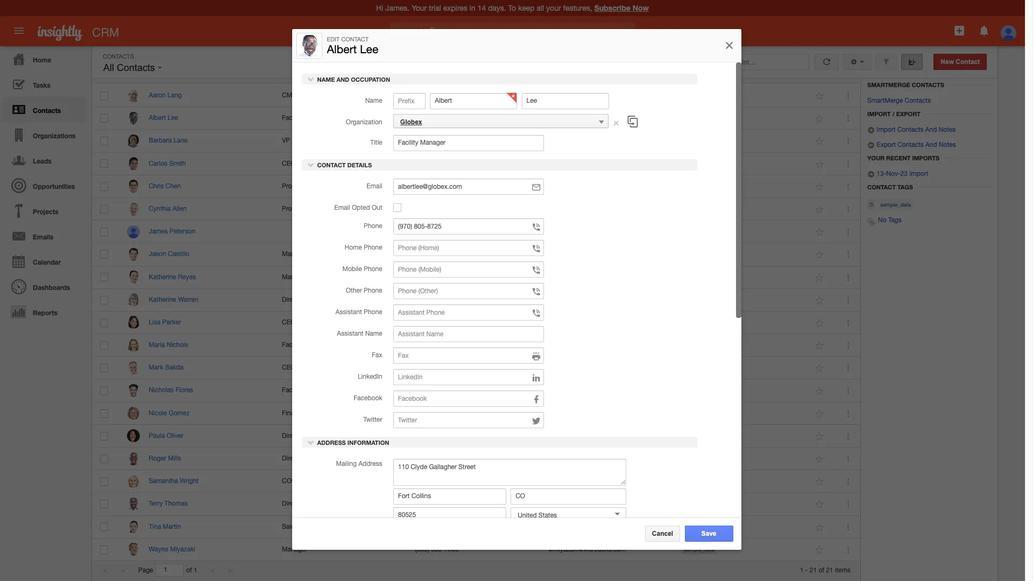 Task type: locate. For each thing, give the bounding box(es) containing it.
2 facility manager from the top
[[282, 387, 330, 394]]

ceo
[[282, 160, 296, 167], [282, 319, 296, 326], [282, 364, 296, 372]]

property manager for cynthia allen
[[282, 205, 334, 213]]

0 horizontal spatial home
[[33, 56, 51, 64]]

title up cmo at the top of the page
[[282, 69, 295, 77]]

name inside row
[[161, 69, 179, 77]]

2 vertical spatial director cell
[[274, 493, 407, 516]]

director cell down mobile
[[274, 289, 407, 312]]

(65) 64367228 cell
[[407, 85, 541, 107]]

director up facilities
[[282, 296, 305, 304]]

contact right chevron down image
[[317, 161, 346, 168]]

text field image up text field icon
[[532, 373, 542, 383]]

smith
[[169, 160, 186, 167]]

row containing albert lee
[[92, 107, 861, 130]]

tina martin link
[[149, 523, 187, 531]]

dialog
[[292, 29, 742, 582]]

0 horizontal spatial sales
[[282, 523, 298, 531]]

smartmerge contacts link
[[868, 97, 932, 105]]

row containing barbara lane
[[92, 130, 861, 153]]

(626) 847-1294
[[416, 296, 459, 304]]

home up tasks link
[[33, 56, 51, 64]]

21 right -
[[810, 567, 818, 575]]

follow image for (34) 622050858
[[816, 273, 826, 283]]

row containing tina martin
[[92, 516, 861, 539]]

albert down aaron on the top left of the page
[[149, 114, 166, 122]]

director cell down mailing
[[274, 493, 407, 516]]

dashboards
[[33, 284, 70, 292]]

facility up finance
[[282, 387, 302, 394]]

row containing aaron lang
[[92, 85, 861, 107]]

4 follow image from the top
[[816, 296, 826, 306]]

row containing roger mills
[[92, 448, 861, 471]]

no tags link
[[879, 217, 902, 224]]

8 follow image from the top
[[816, 409, 826, 419]]

contact right new at the top right of page
[[957, 58, 981, 66]]

items
[[836, 567, 851, 575]]

of left recruiting
[[307, 432, 312, 440]]

1 director cell from the top
[[274, 289, 407, 312]]

sales
[[300, 137, 315, 145], [282, 523, 298, 531]]

2 phone field image from the top
[[532, 243, 542, 254]]

2 phone field image from the top
[[532, 351, 542, 362]]

ceo down facilities
[[282, 364, 296, 372]]

contacts up organizations link
[[33, 107, 61, 115]]

follow image for (419) 176-2116
[[816, 136, 826, 147]]

(419) 176-2116 cell
[[407, 130, 541, 153]]

cell
[[541, 130, 674, 153], [407, 153, 541, 175], [541, 153, 674, 175], [541, 175, 674, 198], [407, 198, 541, 221], [541, 198, 674, 221], [274, 221, 407, 244], [407, 221, 541, 244], [541, 221, 674, 244], [674, 221, 807, 244], [541, 244, 674, 266], [541, 266, 674, 289], [541, 289, 674, 312], [541, 312, 674, 334], [541, 334, 674, 357], [541, 357, 674, 380], [541, 380, 674, 403], [541, 403, 674, 425], [407, 516, 541, 539], [541, 516, 674, 539]]

Phone (Other) text field
[[394, 283, 544, 299]]

paula oliver link
[[149, 432, 189, 440]]

0 horizontal spatial address
[[317, 439, 346, 446]]

name and occupation
[[316, 76, 390, 83]]

1 down 'miyazaki'
[[194, 567, 197, 575]]

vp of sales cell
[[274, 130, 407, 153]]

finance director
[[282, 410, 330, 417]]

facility manager for (44)
[[282, 387, 330, 394]]

phone for other phone
[[364, 287, 383, 294]]

0 vertical spatial assistant
[[336, 308, 362, 316]]

smartmerge contacts
[[868, 97, 932, 105]]

cmo cell
[[274, 85, 407, 107]]

0 vertical spatial smartmerge
[[868, 81, 911, 88]]

phone right other
[[364, 287, 383, 294]]

sales right vp
[[300, 137, 315, 145]]

None checkbox
[[100, 69, 108, 77], [100, 137, 108, 146], [100, 228, 108, 236], [100, 251, 108, 259], [100, 296, 108, 305], [100, 341, 108, 350], [100, 410, 108, 418], [100, 455, 108, 464], [100, 500, 108, 509], [100, 523, 108, 532], [100, 546, 108, 554], [100, 69, 108, 77], [100, 137, 108, 146], [100, 228, 108, 236], [100, 251, 108, 259], [100, 296, 108, 305], [100, 341, 108, 350], [100, 410, 108, 418], [100, 455, 108, 464], [100, 500, 108, 509], [100, 523, 108, 532], [100, 546, 108, 554]]

fax
[[372, 352, 383, 359]]

0 vertical spatial director cell
[[274, 289, 407, 312]]

12 row from the top
[[92, 334, 861, 357]]

Phone (Mobile) text field
[[394, 262, 544, 278]]

phone field image for assistant
[[532, 308, 542, 319]]

follow image for (334) 909-1658
[[816, 364, 826, 374]]

2 manager cell from the top
[[274, 266, 407, 289]]

director for (852) director cell
[[282, 500, 305, 508]]

ceo for smith
[[282, 160, 296, 167]]

1 manager cell from the top
[[274, 244, 407, 266]]

1 vertical spatial assistant
[[337, 330, 364, 338]]

0 vertical spatial albert
[[327, 43, 357, 55]]

0 vertical spatial katherine
[[149, 273, 176, 281]]

of down 'miyazaki'
[[186, 567, 192, 575]]

2 property manager from the top
[[282, 205, 334, 213]]

0 vertical spatial export
[[897, 110, 921, 117]]

(714) 324-9472 cell
[[407, 403, 541, 425]]

address down information
[[359, 460, 383, 468]]

805-
[[431, 114, 445, 122]]

0 horizontal spatial email
[[335, 204, 350, 212]]

2 follow image from the top
[[816, 114, 826, 124]]

0 vertical spatial chevron down image
[[307, 75, 315, 83]]

0 vertical spatial text field image
[[532, 373, 542, 383]]

ceo cell
[[274, 153, 407, 175], [274, 312, 407, 334], [274, 357, 407, 380]]

1 vertical spatial home
[[345, 244, 362, 251]]

1 vertical spatial phone field image
[[532, 351, 542, 362]]

peterson
[[170, 228, 196, 235]]

1 vertical spatial facility
[[282, 387, 302, 394]]

smartmerge up /
[[868, 97, 904, 105]]

cynthia
[[149, 205, 171, 213]]

assistant down other
[[336, 308, 362, 316]]

paula oliver
[[149, 432, 183, 440]]

(497) 889-1015 cell
[[407, 175, 541, 198]]

1 left -
[[801, 567, 804, 575]]

9 row from the top
[[92, 266, 861, 289]]

row containing wayne miyazaki
[[92, 539, 861, 562]]

of right vp
[[292, 137, 298, 145]]

sample_data for director of recruiting
[[684, 433, 715, 439]]

3 follow image from the top
[[816, 273, 826, 283]]

3 manager cell from the top
[[274, 539, 407, 562]]

1 phone field image from the top
[[532, 222, 542, 233]]

2 text field image from the top
[[532, 416, 542, 426]]

4 row from the top
[[92, 130, 861, 153]]

row
[[92, 63, 861, 83], [92, 85, 861, 107], [92, 107, 861, 130], [92, 130, 861, 153], [92, 153, 861, 175], [92, 175, 861, 198], [92, 198, 861, 221], [92, 244, 861, 266], [92, 266, 861, 289], [92, 289, 861, 312], [92, 312, 861, 334], [92, 334, 861, 357], [92, 357, 861, 380], [92, 380, 861, 403], [92, 403, 861, 425], [92, 425, 861, 448], [92, 448, 861, 471], [92, 471, 861, 493], [92, 493, 861, 516], [92, 516, 861, 539], [92, 539, 861, 562]]

3 ceo cell from the top
[[274, 357, 407, 380]]

phone down other phone
[[364, 308, 383, 316]]

266-
[[431, 319, 445, 326]]

email opted out
[[335, 204, 383, 212]]

1 katherine from the top
[[149, 273, 176, 281]]

2 property from the top
[[282, 205, 307, 213]]

chevron down image down 'finance director' on the left of page
[[307, 438, 315, 446]]

of inside director of recruiting cell
[[307, 432, 312, 440]]

email up "out"
[[367, 182, 383, 190]]

samright@nakatomi.com cell
[[541, 471, 674, 493]]

8 follow image from the top
[[816, 432, 826, 442]]

1 follow image from the top
[[816, 136, 826, 147]]

chevron down image left and
[[307, 75, 315, 83]]

1 property manager from the top
[[282, 182, 334, 190]]

3 director cell from the top
[[274, 493, 407, 516]]

globex
[[401, 118, 422, 126]]

save button
[[685, 526, 734, 542]]

ceo up facilities
[[282, 319, 296, 326]]

19 row from the top
[[92, 493, 861, 516]]

1 horizontal spatial lee
[[360, 43, 379, 55]]

contact down 13-
[[868, 184, 897, 191]]

(44)
[[416, 387, 426, 394]]

phone field image for home
[[532, 243, 542, 254]]

facility manager cell up 'finance director' on the left of page
[[274, 380, 407, 403]]

roger mills link
[[149, 455, 187, 463]]

2 21 from the left
[[827, 567, 834, 575]]

mark
[[149, 364, 163, 372]]

555-
[[431, 341, 445, 349]]

3 follow image from the top
[[816, 182, 826, 192]]

follow image for (497) 889-1015
[[816, 182, 826, 192]]

1 - 21 of 21 items
[[801, 567, 851, 575]]

1 follow image from the top
[[816, 91, 826, 101]]

smartmerge down 'recycle'
[[868, 81, 911, 88]]

and up export contacts and notes
[[926, 126, 938, 134]]

3 ceo from the top
[[282, 364, 296, 372]]

smartmerge for smartmerge contacts
[[868, 81, 911, 88]]

details
[[348, 161, 372, 168]]

8725
[[445, 114, 459, 122]]

2 smartmerge from the top
[[868, 97, 904, 105]]

0 vertical spatial all
[[401, 28, 410, 37]]

1 vertical spatial notes
[[940, 141, 957, 149]]

name right full
[[161, 69, 179, 77]]

1 vertical spatial lee
[[168, 114, 178, 122]]

show sidebar image
[[909, 58, 917, 66]]

(852)
[[416, 500, 430, 508]]

1 vertical spatial director cell
[[274, 448, 407, 471]]

email left the opted
[[335, 204, 350, 212]]

10 row from the top
[[92, 289, 861, 312]]

notes up export contacts and notes
[[940, 126, 957, 134]]

20 row from the top
[[92, 516, 861, 539]]

21 row from the top
[[92, 539, 861, 562]]

lee up occupation on the top of page
[[360, 43, 379, 55]]

row group
[[92, 85, 861, 562]]

globex link
[[394, 114, 609, 128]]

1 row from the top
[[92, 63, 861, 83]]

Facebook text field
[[394, 391, 544, 407]]

director down finance
[[282, 432, 305, 440]]

row containing mark sakda
[[92, 357, 861, 380]]

0 horizontal spatial 21
[[810, 567, 818, 575]]

Email text field
[[394, 179, 544, 195]]

contacts inside 'link'
[[33, 107, 61, 115]]

sample_data for ceo
[[684, 160, 715, 167]]

0 vertical spatial title
[[282, 69, 295, 77]]

and for import contacts and notes
[[926, 126, 938, 134]]

mailing
[[336, 460, 357, 468]]

list
[[694, 69, 705, 77]]

phone up mobile phone
[[364, 244, 383, 251]]

0 vertical spatial property manager
[[282, 182, 334, 190]]

manager cell down sales manager in the bottom left of the page
[[274, 539, 407, 562]]

director cell down address information
[[274, 448, 407, 471]]

title
[[282, 69, 295, 77], [371, 139, 383, 146]]

notes for export contacts and notes
[[940, 141, 957, 149]]

all inside contacts all contacts
[[103, 62, 114, 73]]

2 notes from the top
[[940, 141, 957, 149]]

email
[[548, 69, 565, 77], [367, 182, 383, 190], [335, 204, 350, 212]]

4 phone field image from the top
[[532, 308, 542, 319]]

linkedin
[[358, 373, 383, 381]]

manager cell down home phone
[[274, 266, 407, 289]]

assistant
[[336, 308, 362, 316], [337, 330, 364, 338]]

1 vertical spatial sales
[[282, 523, 298, 531]]

17 row from the top
[[92, 448, 861, 471]]

None checkbox
[[100, 91, 108, 100], [100, 114, 108, 123], [100, 160, 108, 168], [100, 182, 108, 191], [394, 203, 402, 212], [100, 205, 108, 214], [100, 273, 108, 282], [100, 319, 108, 327], [100, 364, 108, 373], [100, 387, 108, 395], [100, 432, 108, 441], [100, 478, 108, 486], [100, 91, 108, 100], [100, 114, 108, 123], [100, 160, 108, 168], [100, 182, 108, 191], [394, 203, 402, 212], [100, 205, 108, 214], [100, 273, 108, 282], [100, 319, 108, 327], [100, 364, 108, 373], [100, 387, 108, 395], [100, 432, 108, 441], [100, 478, 108, 486]]

director for director cell related to (626)
[[282, 296, 305, 304]]

text field image for linkedin
[[532, 373, 542, 383]]

ceo for sakda
[[282, 364, 296, 372]]

Fax text field
[[394, 348, 544, 364]]

james peterson row
[[92, 221, 861, 244]]

row containing maria nichols
[[92, 334, 861, 357]]

(970) 805-8725
[[416, 114, 459, 122]]

katherine up lisa parker
[[149, 296, 176, 304]]

11 follow image from the top
[[816, 500, 826, 510]]

assistant phone
[[336, 308, 383, 316]]

1 horizontal spatial home
[[345, 244, 362, 251]]

follow image for (078) 1623-4369
[[816, 432, 826, 442]]

nicole gomez link
[[149, 410, 195, 417]]

phone field image
[[532, 222, 542, 233], [532, 243, 542, 254], [532, 265, 542, 276], [532, 308, 542, 319]]

1 text field image from the top
[[532, 373, 542, 383]]

0 vertical spatial lee
[[360, 43, 379, 55]]

property manager cell down "contact details"
[[274, 175, 407, 198]]

1 vertical spatial ceo cell
[[274, 312, 407, 334]]

1 vertical spatial address
[[359, 460, 383, 468]]

notes for import contacts and notes
[[940, 126, 957, 134]]

1 vertical spatial katherine
[[149, 296, 176, 304]]

and up imports
[[926, 141, 938, 149]]

1 vertical spatial and
[[926, 141, 938, 149]]

LinkedIn text field
[[394, 369, 544, 385]]

Mailing State text field
[[511, 489, 627, 505]]

1 horizontal spatial title
[[371, 139, 383, 146]]

sales manager
[[282, 523, 325, 531]]

property manager cell
[[274, 175, 407, 198], [274, 198, 407, 221]]

Assistant Name text field
[[394, 326, 544, 342]]

16 row from the top
[[92, 425, 861, 448]]

Twitter text field
[[394, 412, 544, 429]]

3 phone field image from the top
[[532, 265, 542, 276]]

director of recruiting
[[282, 432, 344, 440]]

0 horizontal spatial export
[[877, 141, 896, 149]]

5 follow image from the top
[[816, 341, 826, 351]]

recruiting
[[314, 432, 344, 440]]

copy phone and address details from linked organization image
[[627, 116, 640, 127]]

10 follow image from the top
[[816, 477, 826, 488]]

2 director cell from the top
[[274, 448, 407, 471]]

0 vertical spatial facility
[[282, 114, 302, 122]]

(505) 939-7305 cell
[[407, 539, 541, 562]]

lee down lang on the top left of the page
[[168, 114, 178, 122]]

director cell for (626)
[[274, 289, 407, 312]]

1 facility from the top
[[282, 114, 302, 122]]

1 horizontal spatial 21
[[827, 567, 834, 575]]

navigation
[[0, 46, 86, 325]]

1 property from the top
[[282, 182, 307, 190]]

roger mills
[[149, 455, 181, 463]]

13-nov-23 import link
[[868, 170, 929, 178]]

2 row from the top
[[92, 85, 861, 107]]

Last Name text field
[[522, 93, 609, 109]]

0 vertical spatial phone field image
[[532, 286, 542, 297]]

7 follow image from the top
[[816, 386, 826, 397]]

5 row from the top
[[92, 153, 861, 175]]

contact right edit
[[342, 36, 369, 43]]

9 follow image from the top
[[816, 455, 826, 465]]

6 follow image from the top
[[816, 250, 826, 260]]

facility manager cell down and
[[274, 107, 407, 130]]

follow image for (626) 847-1294
[[816, 296, 826, 306]]

martin
[[163, 523, 181, 531]]

facility manager up 'finance director' on the left of page
[[282, 387, 330, 394]]

0 vertical spatial notes
[[940, 126, 957, 134]]

property
[[282, 182, 307, 190], [282, 205, 307, 213]]

3 row from the top
[[92, 107, 861, 130]]

manager for allen
[[309, 205, 334, 213]]

nicholas flores
[[149, 387, 193, 394]]

title down organization
[[371, 139, 383, 146]]

1 vertical spatial chevron down image
[[307, 438, 315, 446]]

6 follow image from the top
[[816, 364, 826, 374]]

all contacts button
[[101, 60, 165, 76]]

207-
[[428, 387, 441, 394]]

no
[[879, 217, 887, 224]]

name up fax
[[365, 330, 383, 338]]

1 vertical spatial title
[[371, 139, 383, 146]]

chevron down image
[[307, 161, 315, 168]]

follow image
[[816, 91, 826, 101], [816, 114, 826, 124], [816, 273, 826, 283], [816, 296, 826, 306], [816, 341, 826, 351], [816, 364, 826, 374], [816, 386, 826, 397], [816, 432, 826, 442], [816, 455, 826, 465], [816, 477, 826, 488], [816, 500, 826, 510], [816, 523, 826, 533]]

12 follow image from the top
[[816, 523, 826, 533]]

row containing katherine warren
[[92, 289, 861, 312]]

katherine for katherine reyes
[[149, 273, 176, 281]]

21 left "items"
[[827, 567, 834, 575]]

2 facility from the top
[[282, 387, 302, 394]]

0 horizontal spatial all
[[103, 62, 114, 73]]

phone field image
[[532, 286, 542, 297], [532, 351, 542, 362]]

1 horizontal spatial albert
[[327, 43, 357, 55]]

facility manager cell for (44) 207-123-4567
[[274, 380, 407, 403]]

1 vertical spatial property
[[282, 205, 307, 213]]

ceo cell down other
[[274, 312, 407, 334]]

text field image
[[532, 394, 542, 405]]

2 property manager cell from the top
[[274, 198, 407, 221]]

katherine down jason
[[149, 273, 176, 281]]

1 vertical spatial text field image
[[532, 416, 542, 426]]

recent
[[887, 155, 911, 162]]

0 vertical spatial import
[[868, 110, 892, 117]]

0 vertical spatial and
[[926, 126, 938, 134]]

2 vertical spatial email
[[335, 204, 350, 212]]

navigation containing home
[[0, 46, 86, 325]]

1 vertical spatial facility manager
[[282, 387, 330, 394]]

Title text field
[[394, 135, 544, 151]]

1 ceo cell from the top
[[274, 153, 407, 175]]

contact tags
[[868, 184, 914, 191]]

1 facility manager cell from the top
[[274, 107, 407, 130]]

1 property manager cell from the top
[[274, 175, 407, 198]]

import down /
[[877, 126, 896, 134]]

sample_data for manager
[[684, 546, 715, 553]]

home for home
[[33, 56, 51, 64]]

crm
[[92, 26, 119, 39]]

follow image for (562) 428-0032
[[816, 250, 826, 260]]

recycle bin
[[879, 68, 919, 75]]

s
[[870, 201, 874, 208]]

finance director cell
[[274, 403, 407, 425]]

director up the director of recruiting
[[307, 410, 330, 417]]

director down "coo"
[[282, 500, 305, 508]]

import left /
[[868, 110, 892, 117]]

6 row from the top
[[92, 175, 861, 198]]

889-
[[431, 182, 445, 190]]

ceo left chevron down image
[[282, 160, 296, 167]]

name
[[161, 69, 179, 77], [317, 76, 335, 83], [365, 97, 383, 104], [365, 330, 383, 338]]

21
[[810, 567, 818, 575], [827, 567, 834, 575]]

0 horizontal spatial 1
[[194, 567, 197, 575]]

address
[[317, 439, 346, 446], [359, 460, 383, 468]]

2 ceo cell from the top
[[274, 312, 407, 334]]

1 phone field image from the top
[[532, 286, 542, 297]]

director cell
[[274, 289, 407, 312], [274, 448, 407, 471], [274, 493, 407, 516]]

warren
[[178, 296, 199, 304]]

ceo cell down facilities manager
[[274, 357, 407, 380]]

tina martin
[[149, 523, 181, 531]]

7 row from the top
[[92, 198, 861, 221]]

2 chevron down image from the top
[[307, 438, 315, 446]]

row group containing aaron lang
[[92, 85, 861, 562]]

2 horizontal spatial email
[[548, 69, 565, 77]]

1 vertical spatial all
[[103, 62, 114, 73]]

phone field image for fax
[[532, 351, 542, 362]]

1 horizontal spatial email
[[367, 182, 383, 190]]

0 vertical spatial ceo cell
[[274, 153, 407, 175]]

property manager cell up home phone
[[274, 198, 407, 221]]

0 vertical spatial facility manager
[[282, 114, 330, 122]]

1 smartmerge from the top
[[868, 81, 911, 88]]

row containing cynthia allen
[[92, 198, 861, 221]]

smartmerge for smartmerge contacts
[[868, 97, 904, 105]]

manager cell up other
[[274, 244, 407, 266]]

mark sakda
[[149, 364, 184, 372]]

assistant for assistant phone
[[336, 308, 362, 316]]

export right /
[[897, 110, 921, 117]]

ceo cell for (510)
[[274, 312, 407, 334]]

carlos
[[149, 160, 168, 167]]

1 ceo from the top
[[282, 160, 296, 167]]

1 vertical spatial albert
[[149, 114, 166, 122]]

(334) 909-1658
[[416, 364, 459, 372]]

1 horizontal spatial sales
[[300, 137, 315, 145]]

notes up imports
[[940, 141, 957, 149]]

0 horizontal spatial title
[[282, 69, 295, 77]]

name left and
[[317, 76, 335, 83]]

maria nichols link
[[149, 341, 194, 349]]

row containing katherine reyes
[[92, 266, 861, 289]]

facility down cmo at the top of the page
[[282, 114, 302, 122]]

recycle
[[879, 68, 907, 75]]

albert up and
[[327, 43, 357, 55]]

1 facility manager from the top
[[282, 114, 330, 122]]

follow image for (970) 805-8725
[[816, 114, 826, 124]]

notifications image
[[978, 24, 991, 37]]

of right -
[[819, 567, 825, 575]]

9 follow image from the top
[[816, 545, 826, 556]]

facilities manager
[[282, 341, 335, 349]]

phone for assistant phone
[[364, 308, 383, 316]]

director cell for (206)
[[274, 448, 407, 471]]

1 vertical spatial facility manager cell
[[274, 380, 407, 403]]

0 vertical spatial property
[[282, 182, 307, 190]]

director up "coo"
[[282, 455, 305, 463]]

chevron down image
[[307, 75, 315, 83], [307, 438, 315, 446]]

4 follow image from the top
[[816, 205, 826, 215]]

facility manager up vp of sales at left
[[282, 114, 330, 122]]

facility manager cell for (970) 805-8725
[[274, 107, 407, 130]]

Mailing Postal Code text field
[[394, 507, 507, 524]]

1 vertical spatial smartmerge
[[868, 97, 904, 105]]

14 row from the top
[[92, 380, 861, 403]]

phone right mobile
[[364, 265, 383, 273]]

manager for flores
[[304, 387, 330, 394]]

full
[[149, 69, 160, 77]]

2 vertical spatial ceo cell
[[274, 357, 407, 380]]

follow image for (505) 939-7305
[[816, 545, 826, 556]]

ceo cell up 'email opted out'
[[274, 153, 407, 175]]

director for director cell corresponding to (206)
[[282, 455, 305, 463]]

1 vertical spatial import
[[877, 126, 896, 134]]

text field image
[[532, 373, 542, 383], [532, 416, 542, 426]]

follow image
[[816, 136, 826, 147], [816, 159, 826, 169], [816, 182, 826, 192], [816, 205, 826, 215], [816, 227, 826, 238], [816, 250, 826, 260], [816, 318, 826, 328], [816, 409, 826, 419], [816, 545, 826, 556]]

follow image for (714) 324-9472
[[816, 409, 826, 419]]

7 follow image from the top
[[816, 318, 826, 328]]

home
[[33, 56, 51, 64], [345, 244, 362, 251]]

1 vertical spatial export
[[877, 141, 896, 149]]

sales manager cell
[[274, 516, 407, 539]]

18 row from the top
[[92, 471, 861, 493]]

email up last name text field
[[548, 69, 565, 77]]

2 ceo from the top
[[282, 319, 296, 326]]

import right 23
[[910, 170, 929, 178]]

1 vertical spatial ceo
[[282, 319, 296, 326]]

address up mailing
[[317, 439, 346, 446]]

11 row from the top
[[92, 312, 861, 334]]

property manager cell for chen
[[274, 175, 407, 198]]

assistant down assistant phone
[[337, 330, 364, 338]]

vp
[[282, 137, 290, 145]]

wmiyazaki@warbucks.com cell
[[541, 539, 674, 562]]

dialog containing albert lee
[[292, 29, 742, 582]]

2 follow image from the top
[[816, 159, 826, 169]]

1 vertical spatial property manager
[[282, 205, 334, 213]]

subscribe now link
[[595, 3, 649, 12]]

0 horizontal spatial lee
[[168, 114, 178, 122]]

(626) 847-1294 cell
[[407, 289, 541, 312]]

manager for nichols
[[309, 341, 335, 349]]

rogeramills@warbucks.com cell
[[541, 448, 674, 471]]

13 row from the top
[[92, 357, 861, 380]]

home up mobile
[[345, 244, 362, 251]]

5 follow image from the top
[[816, 227, 826, 238]]

text field image for twitter
[[532, 416, 542, 426]]

miyazaki
[[170, 546, 195, 553]]

manager cell
[[274, 244, 407, 266], [274, 266, 407, 289], [274, 539, 407, 562]]

2 katherine from the top
[[149, 296, 176, 304]]

contacts down contacts
[[905, 97, 932, 105]]

(81) 152-151748 cell
[[407, 471, 541, 493]]

2 vertical spatial ceo
[[282, 364, 296, 372]]

terry thomas link
[[149, 500, 193, 508]]

(505)
[[416, 546, 430, 553]]

1 chevron down image from the top
[[307, 75, 315, 83]]

15 row from the top
[[92, 403, 861, 425]]

2 facility manager cell from the top
[[274, 380, 407, 403]]

1 notes from the top
[[940, 126, 957, 134]]

sales down "coo"
[[282, 523, 298, 531]]

1861
[[445, 455, 459, 463]]

facility manager cell
[[274, 107, 407, 130], [274, 380, 407, 403]]

8 row from the top
[[92, 244, 861, 266]]

export up your
[[877, 141, 896, 149]]

text field image down text field icon
[[532, 416, 542, 426]]

0 vertical spatial sales
[[300, 137, 315, 145]]

cynthia allen
[[149, 205, 187, 213]]

0 vertical spatial home
[[33, 56, 51, 64]]

follow image for (44) 207-123-4567
[[816, 386, 826, 397]]

home inside navigation
[[33, 56, 51, 64]]

0 vertical spatial facility manager cell
[[274, 107, 407, 130]]

Prefix text field
[[394, 93, 426, 109]]

0 vertical spatial ceo
[[282, 160, 296, 167]]

contact inside edit contact albert lee
[[342, 36, 369, 43]]

your
[[868, 155, 885, 162]]



Task type: describe. For each thing, give the bounding box(es) containing it.
phone up (65)
[[415, 69, 435, 77]]

nicole gomez
[[149, 410, 190, 417]]

refresh list image
[[822, 58, 833, 66]]

7305
[[445, 546, 459, 553]]

manager cell for (562)
[[274, 244, 407, 266]]

address information
[[316, 439, 390, 446]]

aaron.lang@clampett.com cell
[[541, 85, 674, 107]]

albert lee link
[[149, 114, 184, 122]]

cancel
[[653, 530, 674, 538]]

Search this list... text field
[[689, 54, 810, 70]]

(202) 555-0153
[[416, 341, 459, 349]]

sample_data link
[[879, 199, 914, 211]]

4369
[[448, 432, 463, 440]]

contacts up your recent imports
[[898, 141, 924, 149]]

subscribe
[[595, 3, 631, 12]]

1 horizontal spatial export
[[897, 110, 921, 117]]

(562) 428-0032 cell
[[407, 244, 541, 266]]

follow image for (206) 499-1861
[[816, 455, 826, 465]]

terry@globex.com
[[549, 500, 601, 508]]

lee inside edit contact albert lee
[[360, 43, 379, 55]]

director cell for (852)
[[274, 493, 407, 516]]

follow image for (510) 266-3583
[[816, 318, 826, 328]]

row containing nicholas flores
[[92, 380, 861, 403]]

Assistant Phone text field
[[394, 305, 544, 321]]

ceo for parker
[[282, 319, 296, 326]]

katherine reyes link
[[149, 273, 201, 281]]

1 horizontal spatial all
[[401, 28, 410, 37]]

property for cynthia allen
[[282, 205, 307, 213]]

1658
[[445, 364, 459, 372]]

0 horizontal spatial albert
[[149, 114, 166, 122]]

coo cell
[[274, 471, 407, 493]]

leads link
[[3, 148, 86, 173]]

contacts link
[[3, 97, 86, 122]]

row containing terry thomas
[[92, 493, 861, 516]]

1623-
[[431, 432, 448, 440]]

1 horizontal spatial 1
[[801, 567, 804, 575]]

close image
[[725, 39, 735, 52]]

aaron lang link
[[149, 92, 187, 99]]

contacts
[[913, 81, 945, 88]]

phone for home phone
[[364, 244, 383, 251]]

full name
[[149, 69, 179, 77]]

manager for lee
[[304, 114, 330, 122]]

twitter
[[364, 416, 383, 424]]

property manager for chris chen
[[282, 182, 334, 190]]

ceo cell for (334)
[[274, 357, 407, 380]]

(510)
[[416, 319, 430, 326]]

manager cell for (505)
[[274, 539, 407, 562]]

(497) 889-1015
[[416, 182, 459, 190]]

manager cell for (34)
[[274, 266, 407, 289]]

director for director of recruiting
[[282, 432, 305, 440]]

(202) 555-0153 cell
[[407, 334, 541, 357]]

row containing chris chen
[[92, 175, 861, 198]]

/
[[893, 110, 895, 117]]

katherine for katherine warren
[[149, 296, 176, 304]]

151748
[[441, 478, 463, 485]]

organization
[[346, 118, 383, 126]]

export contacts and notes link
[[868, 141, 957, 149]]

all link
[[390, 23, 423, 42]]

new
[[941, 58, 955, 66]]

(44) 207-123-4567 cell
[[407, 380, 541, 403]]

Phone (Home) text field
[[394, 240, 544, 256]]

jason
[[149, 251, 166, 258]]

1015
[[445, 182, 459, 190]]

13-
[[877, 170, 887, 178]]

499-
[[431, 455, 445, 463]]

sales inside cell
[[300, 137, 315, 145]]

follow image for (202) 555-0153
[[816, 341, 826, 351]]

(078)
[[416, 432, 430, 440]]

property for chris chen
[[282, 182, 307, 190]]

leads
[[33, 157, 52, 165]]

of inside "vp of sales" cell
[[292, 137, 298, 145]]

reyes
[[178, 273, 196, 281]]

nichols
[[167, 341, 188, 349]]

chevron down image for address information
[[307, 438, 315, 446]]

occupation
[[351, 76, 390, 83]]

roger
[[149, 455, 166, 463]]

1 vertical spatial email
[[367, 182, 383, 190]]

1 21 from the left
[[810, 567, 818, 575]]

(510) 266-3583 cell
[[407, 312, 541, 334]]

follow image for (65) 64367228
[[816, 91, 826, 101]]

dashboards link
[[3, 274, 86, 299]]

poliver@northumbria.edu cell
[[541, 425, 674, 448]]

terry@globex.com cell
[[541, 493, 674, 516]]

939-
[[431, 546, 445, 553]]

follow image for (81) 152-151748
[[816, 477, 826, 488]]

facilities manager cell
[[274, 334, 407, 357]]

phone field image for mobile
[[532, 265, 542, 276]]

calendar
[[33, 258, 61, 267]]

contacts up aaron on the top left of the page
[[117, 62, 155, 73]]

flores
[[176, 387, 193, 394]]

home phone
[[345, 244, 383, 251]]

sales inside cell
[[282, 523, 298, 531]]

9472
[[445, 410, 459, 417]]

(206)
[[416, 455, 430, 463]]

and
[[337, 76, 350, 83]]

(34) 622050858
[[416, 273, 460, 281]]

(81)
[[416, 478, 426, 485]]

import / export
[[868, 110, 921, 117]]

(505) 939-7305
[[416, 546, 459, 553]]

(206) 499-1861
[[416, 455, 459, 463]]

(852) 26765046 cell
[[407, 493, 541, 516]]

lisa parker
[[149, 319, 181, 326]]

sample_data inside sample_data link
[[881, 201, 912, 208]]

now
[[633, 3, 649, 12]]

324-
[[431, 410, 445, 417]]

1 horizontal spatial address
[[359, 460, 383, 468]]

assistant name
[[337, 330, 383, 338]]

manager for martin
[[300, 523, 325, 531]]

2 vertical spatial import
[[910, 170, 929, 178]]

row containing samantha wright
[[92, 471, 861, 493]]

Mailing Street text field
[[394, 459, 627, 486]]

property manager cell for allen
[[274, 198, 407, 221]]

(852) 26765046
[[416, 500, 460, 508]]

director of recruiting cell
[[274, 425, 407, 448]]

smartmerge contacts
[[868, 81, 945, 88]]

row containing carlos smith
[[92, 153, 861, 175]]

import for import contacts and notes
[[877, 126, 896, 134]]

facebook
[[354, 395, 383, 402]]

(65) 64367228
[[416, 92, 457, 99]]

First Name text field
[[430, 93, 518, 109]]

(34) 622050858 cell
[[407, 266, 541, 289]]

(626)
[[416, 296, 430, 304]]

×
[[613, 115, 620, 128]]

0032
[[445, 251, 459, 258]]

out
[[372, 204, 383, 212]]

name down occupation on the top of page
[[365, 97, 383, 104]]

(334) 909-1658 cell
[[407, 357, 541, 380]]

sakda
[[165, 364, 184, 372]]

follow image for (852) 26765046
[[816, 500, 826, 510]]

export contacts and notes
[[876, 141, 957, 149]]

tag list
[[682, 69, 705, 77]]

sample_data for sales manager
[[684, 524, 715, 530]]

0 vertical spatial email
[[548, 69, 565, 77]]

(497)
[[416, 182, 430, 190]]

facility for lee
[[282, 114, 302, 122]]

nicholas flores link
[[149, 387, 199, 394]]

23
[[901, 170, 908, 178]]

reports link
[[3, 299, 86, 325]]

katherine reyes
[[149, 273, 196, 281]]

imports
[[913, 155, 940, 162]]

manager for chen
[[309, 182, 334, 190]]

Phone text field
[[394, 219, 544, 235]]

assistant for assistant name
[[337, 330, 364, 338]]

(206) 499-1861 cell
[[407, 448, 541, 471]]

row containing full name
[[92, 63, 861, 83]]

terry thomas
[[149, 500, 188, 508]]

mark sakda link
[[149, 364, 189, 372]]

facility for flores
[[282, 387, 302, 394]]

emails
[[33, 233, 53, 241]]

albert inside edit contact albert lee
[[327, 43, 357, 55]]

row containing jason castillo
[[92, 244, 861, 266]]

phone down "out"
[[364, 222, 383, 230]]

row containing paula oliver
[[92, 425, 861, 448]]

parker
[[162, 319, 181, 326]]

176-
[[431, 137, 445, 145]]

import for import / export
[[868, 110, 892, 117]]

home for home phone
[[345, 244, 362, 251]]

(078) 1623-4369 cell
[[407, 425, 541, 448]]

Mailing City text field
[[394, 489, 507, 505]]

row containing nicole gomez
[[92, 403, 861, 425]]

aaron lang
[[149, 92, 182, 99]]

Search all data.... text field
[[423, 23, 635, 42]]

(970) 805-8725 cell
[[407, 107, 541, 130]]

contacts down crm
[[103, 53, 134, 60]]

and for export contacts and notes
[[926, 141, 938, 149]]

facility manager for (970)
[[282, 114, 330, 122]]

albertlee@globex.com
[[549, 114, 613, 122]]

lisa parker link
[[149, 319, 187, 326]]

0 vertical spatial address
[[317, 439, 346, 446]]

1294
[[445, 296, 459, 304]]

follow image inside james peterson row
[[816, 227, 826, 238]]

(419) 176-2116
[[416, 137, 459, 145]]

cmo
[[282, 92, 297, 99]]

contacts up export contacts and notes link
[[898, 126, 924, 134]]

recycle bin link
[[868, 68, 924, 77]]

katherine warren link
[[149, 296, 204, 304]]

mobile
[[343, 265, 362, 273]]

phone for mobile phone
[[364, 265, 383, 273]]

row containing lisa parker
[[92, 312, 861, 334]]

622050858
[[428, 273, 460, 281]]

albertlee@globex.com cell
[[541, 107, 674, 130]]

chevron down image for name and occupation
[[307, 75, 315, 83]]

phone field image for other phone
[[532, 286, 542, 297]]



Task type: vqa. For each thing, say whether or not it's contained in the screenshot.


